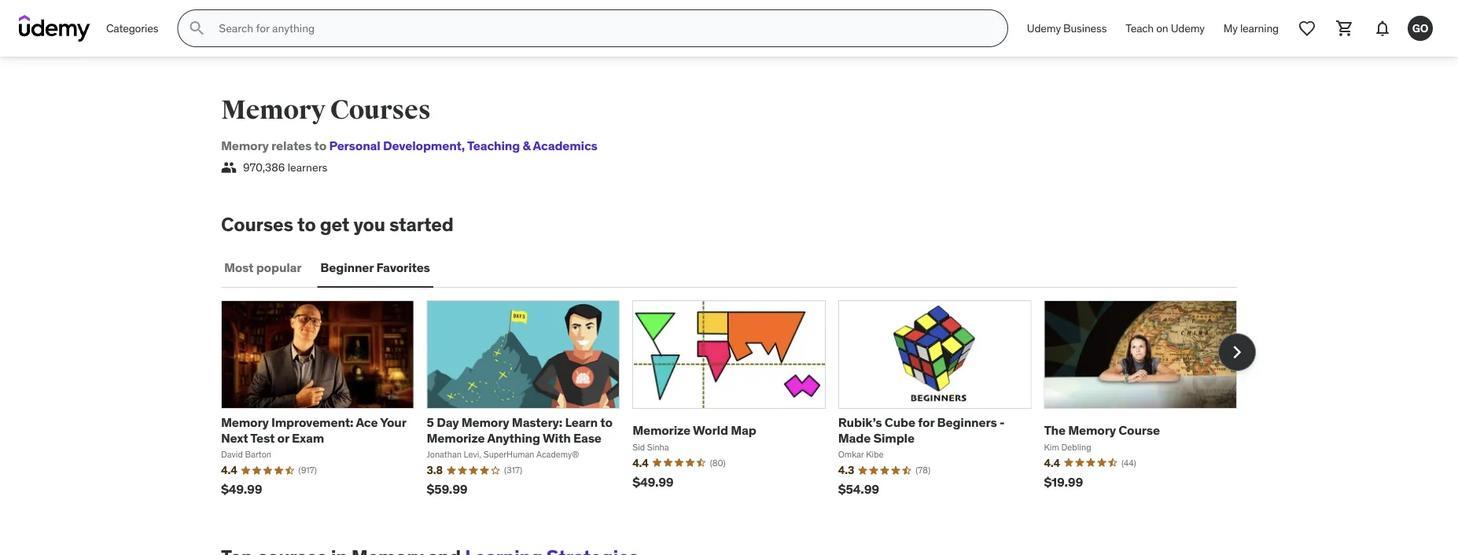 Task type: vqa. For each thing, say whether or not it's contained in the screenshot.
directing an
no



Task type: locate. For each thing, give the bounding box(es) containing it.
udemy inside "link"
[[1028, 21, 1061, 35]]

the memory course
[[1044, 422, 1161, 438]]

beginner favorites button
[[317, 249, 433, 286]]

memory inside memory improvement: ace your next test or exam
[[221, 415, 269, 431]]

teach
[[1126, 21, 1154, 35]]

memory relates to personal development teaching & academics
[[221, 138, 598, 154]]

beginners
[[938, 415, 997, 431]]

to inside the 5 day memory mastery: learn to memorize anything with ease
[[601, 415, 613, 431]]

wishlist image
[[1298, 19, 1317, 38]]

1 vertical spatial to
[[298, 213, 316, 236]]

improvement:
[[272, 415, 354, 431]]

970,386 learners
[[243, 160, 328, 175]]

small image
[[221, 160, 237, 176]]

development
[[383, 138, 462, 154]]

udemy left business
[[1028, 21, 1061, 35]]

970,386
[[243, 160, 285, 175]]

udemy business
[[1028, 21, 1107, 35]]

&
[[523, 138, 531, 154]]

most
[[224, 259, 254, 275]]

udemy business link
[[1018, 9, 1117, 47]]

5 day memory mastery: learn to memorize anything with ease link
[[427, 415, 613, 446]]

on
[[1157, 21, 1169, 35]]

your
[[380, 415, 406, 431]]

or
[[277, 430, 289, 446]]

0 horizontal spatial udemy
[[1028, 21, 1061, 35]]

to
[[314, 138, 327, 154], [298, 213, 316, 236], [601, 415, 613, 431]]

learn
[[565, 415, 598, 431]]

courses
[[330, 94, 431, 126], [221, 213, 293, 236]]

for
[[918, 415, 935, 431]]

map
[[731, 422, 757, 438]]

memory for memory relates to personal development teaching & academics
[[221, 138, 269, 154]]

1 vertical spatial courses
[[221, 213, 293, 236]]

categories button
[[97, 9, 168, 47]]

memorize left the world
[[633, 422, 691, 438]]

business
[[1064, 21, 1107, 35]]

with
[[543, 430, 571, 446]]

courses up personal development link
[[330, 94, 431, 126]]

2 vertical spatial to
[[601, 415, 613, 431]]

shopping cart with 0 items image
[[1336, 19, 1355, 38]]

to up learners
[[314, 138, 327, 154]]

udemy
[[1028, 21, 1061, 35], [1171, 21, 1205, 35]]

memorize world map link
[[633, 422, 757, 438]]

learning
[[1241, 21, 1279, 35]]

udemy image
[[19, 15, 90, 42]]

1 udemy from the left
[[1028, 21, 1061, 35]]

memory up the small icon
[[221, 138, 269, 154]]

memory
[[221, 94, 326, 126], [221, 138, 269, 154], [221, 415, 269, 431], [462, 415, 509, 431], [1069, 422, 1116, 438]]

test
[[250, 430, 275, 446]]

personal development link
[[329, 138, 462, 154]]

memorize inside the 5 day memory mastery: learn to memorize anything with ease
[[427, 430, 485, 446]]

my learning
[[1224, 21, 1279, 35]]

rubik's cube for beginners - made simple
[[839, 415, 1005, 446]]

memory right "day"
[[462, 415, 509, 431]]

0 horizontal spatial memorize
[[427, 430, 485, 446]]

memory left or
[[221, 415, 269, 431]]

the
[[1044, 422, 1066, 438]]

to left get
[[298, 213, 316, 236]]

go link
[[1402, 9, 1440, 47]]

made
[[839, 430, 871, 446]]

udemy right "on"
[[1171, 21, 1205, 35]]

next
[[221, 430, 248, 446]]

memory up relates
[[221, 94, 326, 126]]

memorize
[[633, 422, 691, 438], [427, 430, 485, 446]]

0 horizontal spatial courses
[[221, 213, 293, 236]]

most popular button
[[221, 249, 305, 286]]

most popular
[[224, 259, 302, 275]]

started
[[390, 213, 454, 236]]

Search for anything text field
[[216, 15, 989, 42]]

next image
[[1225, 340, 1250, 365]]

1 horizontal spatial udemy
[[1171, 21, 1205, 35]]

courses up most popular
[[221, 213, 293, 236]]

memory for memory courses
[[221, 94, 326, 126]]

0 vertical spatial courses
[[330, 94, 431, 126]]

memorize left the anything at the left
[[427, 430, 485, 446]]

to right the learn
[[601, 415, 613, 431]]

course
[[1119, 422, 1161, 438]]

5
[[427, 415, 434, 431]]



Task type: describe. For each thing, give the bounding box(es) containing it.
5 day memory mastery: learn to memorize anything with ease
[[427, 415, 613, 446]]

go
[[1413, 21, 1429, 35]]

beginner favorites
[[321, 259, 430, 275]]

exam
[[292, 430, 324, 446]]

relates
[[272, 138, 312, 154]]

categories
[[106, 21, 158, 35]]

submit search image
[[188, 19, 206, 38]]

memorize world map
[[633, 422, 757, 438]]

teaching
[[467, 138, 520, 154]]

1 horizontal spatial courses
[[330, 94, 431, 126]]

2 udemy from the left
[[1171, 21, 1205, 35]]

world
[[693, 422, 728, 438]]

my learning link
[[1215, 9, 1289, 47]]

teach on udemy
[[1126, 21, 1205, 35]]

memory improvement: ace your next test or exam link
[[221, 415, 406, 446]]

get
[[320, 213, 350, 236]]

-
[[1000, 415, 1005, 431]]

the memory course link
[[1044, 422, 1161, 438]]

memory inside the 5 day memory mastery: learn to memorize anything with ease
[[462, 415, 509, 431]]

beginner
[[321, 259, 374, 275]]

favorites
[[376, 259, 430, 275]]

memory courses
[[221, 94, 431, 126]]

you
[[354, 213, 385, 236]]

personal
[[329, 138, 381, 154]]

rubik's cube for beginners - made simple link
[[839, 415, 1005, 446]]

academics
[[533, 138, 598, 154]]

my
[[1224, 21, 1238, 35]]

memory improvement: ace your next test or exam
[[221, 415, 406, 446]]

carousel element
[[221, 301, 1257, 509]]

day
[[437, 415, 459, 431]]

simple
[[874, 430, 915, 446]]

learners
[[288, 160, 328, 175]]

memory right the on the bottom
[[1069, 422, 1116, 438]]

ace
[[356, 415, 378, 431]]

1 horizontal spatial memorize
[[633, 422, 691, 438]]

ease
[[574, 430, 602, 446]]

memory for memory improvement: ace your next test or exam
[[221, 415, 269, 431]]

0 vertical spatial to
[[314, 138, 327, 154]]

mastery:
[[512, 415, 563, 431]]

courses to get you started
[[221, 213, 454, 236]]

notifications image
[[1374, 19, 1393, 38]]

cube
[[885, 415, 916, 431]]

teaching & academics link
[[462, 138, 598, 154]]

teach on udemy link
[[1117, 9, 1215, 47]]

anything
[[487, 430, 540, 446]]

popular
[[256, 259, 302, 275]]

rubik's
[[839, 415, 882, 431]]



